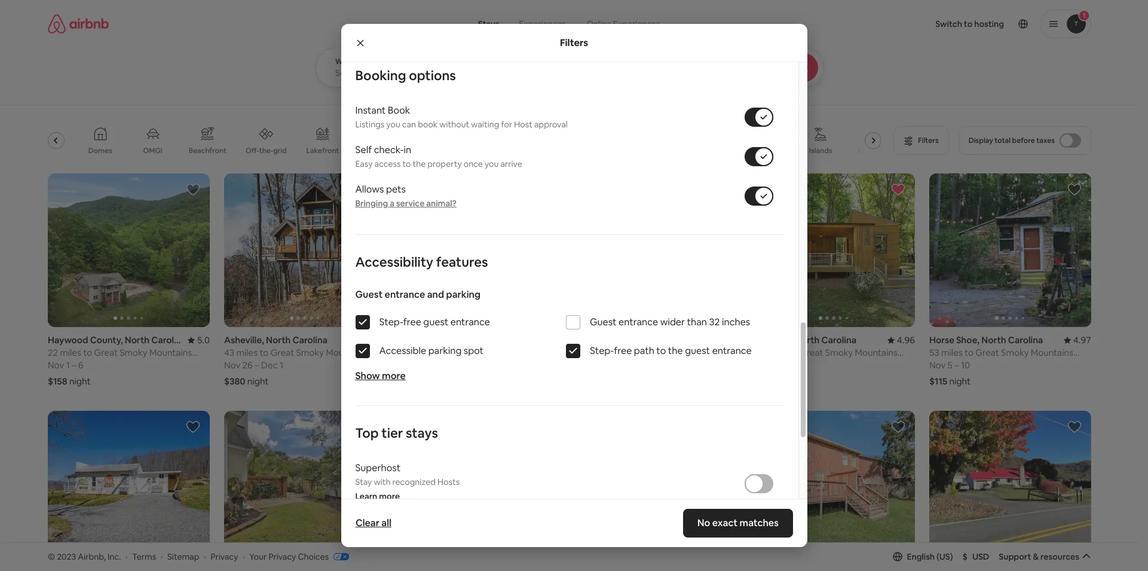 Task type: vqa. For each thing, say whether or not it's contained in the screenshot.
topmost 4.7
no



Task type: describe. For each thing, give the bounding box(es) containing it.
taxes
[[1037, 136, 1056, 145]]

add to wishlist: asheville, north carolina image
[[362, 182, 377, 197]]

stay
[[356, 477, 372, 488]]

in
[[404, 144, 412, 156]]

airbnb,
[[78, 551, 106, 562]]

support & resources button
[[1000, 551, 1092, 562]]

– for $115
[[955, 360, 960, 371]]

beachfront
[[189, 146, 227, 155]]

stays button
[[469, 12, 509, 36]]

park inside 'asheville, north carolina 43 miles to great smoky mountains national park'
[[260, 359, 278, 370]]

horse
[[930, 335, 955, 346]]

display
[[969, 136, 994, 145]]

national inside the columbia, south carolina 17 miles to congaree national park nov 12 – 17
[[665, 347, 699, 359]]

miles inside 'asheville, north carolina 43 miles to great smoky mountains national park'
[[236, 347, 258, 359]]

off-
[[246, 146, 259, 155]]

filters dialog
[[341, 24, 808, 571]]

asheville, north carolina 48 miles to great smoky mountains national park
[[754, 335, 898, 370]]

allows
[[356, 183, 384, 196]]

your privacy choices link
[[250, 551, 349, 563]]

0 horizontal spatial guest
[[424, 316, 449, 328]]

show map button
[[530, 490, 610, 518]]

5
[[948, 360, 953, 371]]

none search field containing stays
[[316, 0, 857, 87]]

self check-in easy access to the property once you arrive
[[356, 144, 523, 169]]

mountains inside 'asheville, north carolina 43 miles to great smoky mountains national park'
[[326, 347, 369, 359]]

terms link
[[132, 551, 156, 562]]

lakefront
[[306, 146, 339, 155]]

clear
[[356, 517, 379, 529]]

terms · sitemap · privacy
[[132, 551, 238, 562]]

grid
[[273, 146, 287, 155]]

guest for guest entrance and parking
[[356, 288, 383, 301]]

nov for nov 26 – dec 1 $380 night
[[224, 360, 241, 371]]

without
[[440, 119, 470, 130]]

national inside asheville, north carolina 48 miles to great smoky mountains national park
[[754, 359, 788, 370]]

north inside "horse shoe, north carolina 53 miles to great smoky mountains national park"
[[982, 335, 1007, 346]]

waiting
[[471, 119, 500, 130]]

to inside 22 miles to great smoky mountains national park
[[83, 347, 92, 359]]

park inside asheville, north carolina 48 miles to great smoky mountains national park
[[790, 359, 807, 370]]

1 congaree from the left
[[447, 347, 488, 359]]

display total before taxes button
[[959, 126, 1092, 155]]

1 · from the left
[[126, 551, 128, 562]]

5.0
[[197, 335, 210, 346]]

usd
[[973, 551, 990, 562]]

6
[[78, 360, 84, 371]]

0 vertical spatial parking
[[446, 288, 481, 301]]

superhost stay with recognized hosts learn more
[[356, 462, 460, 502]]

4.96
[[898, 335, 916, 346]]

smoky inside asheville, north carolina 48 miles to great smoky mountains national park
[[826, 347, 854, 359]]

host
[[514, 119, 533, 130]]

map
[[566, 499, 583, 509]]

top tier stays
[[356, 425, 438, 442]]

0 vertical spatial more
[[382, 370, 406, 382]]

online experiences
[[587, 19, 661, 29]]

carolina for columbia, south carolina 17 miles to congaree national park nov 12 – 17
[[649, 335, 684, 346]]

1 vertical spatial 17
[[613, 360, 621, 371]]

23
[[401, 347, 411, 359]]

shoe,
[[957, 335, 980, 346]]

guest for guest entrance wider than 32 inches
[[590, 316, 617, 328]]

for
[[501, 119, 513, 130]]

$ usd
[[963, 551, 990, 562]]

nov inside the columbia, south carolina 17 miles to congaree national park nov 12 – 17
[[577, 360, 593, 371]]

resources
[[1041, 551, 1080, 562]]

national inside "horse shoe, north carolina 53 miles to great smoky mountains national park"
[[930, 359, 964, 370]]

privacy link
[[211, 551, 238, 562]]

book
[[388, 104, 410, 117]]

3 · from the left
[[204, 551, 206, 562]]

learn more link
[[356, 491, 400, 502]]

wider
[[661, 316, 685, 328]]

4 · from the left
[[243, 551, 245, 562]]

©
[[48, 551, 55, 562]]

listings
[[356, 119, 385, 130]]

add to wishlist: haywood county, north carolina image
[[186, 182, 200, 197]]

4.97 out of 5 average rating image
[[1064, 335, 1092, 346]]

what can we help you find? tab list
[[469, 12, 577, 36]]

online experiences link
[[577, 12, 671, 36]]

2 add to wishlist: columbia, south carolina image from the left
[[892, 420, 906, 434]]

can
[[402, 119, 416, 130]]

choices
[[298, 551, 329, 562]]

step- for step-free guest entrance
[[379, 316, 404, 328]]

group containing amazing views
[[14, 117, 891, 164]]

exact
[[713, 517, 738, 529]]

accessible
[[379, 345, 427, 357]]

where
[[336, 57, 358, 66]]

recognized
[[393, 477, 436, 488]]

$115
[[930, 376, 948, 387]]

english (us) button
[[893, 551, 954, 562]]

5.0 out of 5 average rating image
[[188, 335, 210, 346]]

learn
[[356, 491, 378, 502]]

matches
[[740, 517, 779, 529]]

property
[[428, 159, 462, 169]]

off-the-grid
[[246, 146, 287, 155]]

add to wishlist: horse shoe, north carolina image
[[1068, 182, 1083, 197]]

smoky inside "horse shoe, north carolina 53 miles to great smoky mountains national park"
[[1002, 347, 1030, 359]]

park inside the columbia, south carolina 17 miles to congaree national park nov 12 – 17
[[701, 347, 719, 359]]

to inside "horse shoe, north carolina 53 miles to great smoky mountains national park"
[[965, 347, 974, 359]]

domes
[[88, 146, 112, 155]]

2 experiences from the left
[[614, 19, 661, 29]]

entrance left the and
[[385, 288, 425, 301]]

to inside 'asheville, north carolina 43 miles to great smoky mountains national park'
[[260, 347, 269, 359]]

guest entrance wider than 32 inches
[[590, 316, 751, 328]]

to right path
[[657, 345, 666, 357]]

stays
[[478, 19, 500, 29]]

columbia,
[[577, 335, 620, 346]]

english
[[908, 551, 935, 562]]

4.97
[[1074, 335, 1092, 346]]

your
[[250, 551, 267, 562]]

10
[[962, 360, 971, 371]]

mountains inside asheville, north carolina 48 miles to great smoky mountains national park
[[856, 347, 898, 359]]

options
[[409, 67, 456, 84]]

remove from wishlist: asheville, north carolina image
[[892, 182, 906, 197]]

national inside 'asheville, north carolina 43 miles to great smoky mountains national park'
[[224, 359, 258, 370]]

12
[[595, 360, 604, 371]]

than
[[687, 316, 708, 328]]

luxe
[[761, 146, 777, 155]]

1 add to wishlist: columbia, south carolina image from the left
[[362, 420, 377, 434]]

you inside instant book listings you can book without waiting for host approval
[[387, 119, 401, 130]]

path
[[634, 345, 655, 357]]

free for guest
[[404, 316, 422, 328]]

Where field
[[336, 68, 492, 78]]

all
[[381, 517, 391, 529]]

south
[[622, 335, 647, 346]]

bringing
[[356, 198, 388, 209]]

(us)
[[937, 551, 954, 562]]

miles inside asheville, north carolina 48 miles to great smoky mountains national park
[[766, 347, 787, 359]]

3 miles from the left
[[413, 347, 434, 359]]

© 2023 airbnb, inc. ·
[[48, 551, 128, 562]]

sitemap
[[168, 551, 199, 562]]

the-
[[259, 146, 273, 155]]



Task type: locate. For each thing, give the bounding box(es) containing it.
experiences inside button
[[519, 19, 566, 29]]

3 – from the left
[[606, 360, 611, 371]]

great inside 22 miles to great smoky mountains national park
[[94, 347, 118, 359]]

– right 5
[[955, 360, 960, 371]]

0 horizontal spatial experiences
[[519, 19, 566, 29]]

1 horizontal spatial 17
[[613, 360, 621, 371]]

1 horizontal spatial experiences
[[614, 19, 661, 29]]

mountains down 4.98 out of 5 average rating icon
[[326, 347, 369, 359]]

nov for nov 5 – 10 $115 night
[[930, 360, 946, 371]]

miles right 48
[[766, 347, 787, 359]]

1 nov from the left
[[48, 360, 64, 371]]

0 vertical spatial the
[[413, 159, 426, 169]]

1 horizontal spatial north
[[796, 335, 820, 346]]

north for 48
[[796, 335, 820, 346]]

asheville, inside asheville, north carolina 48 miles to great smoky mountains national park
[[754, 335, 794, 346]]

more
[[382, 370, 406, 382], [379, 491, 400, 502]]

2 asheville, from the left
[[754, 335, 794, 346]]

instant book listings you can book without waiting for host approval
[[356, 104, 568, 130]]

4.96 out of 5 average rating image
[[888, 335, 916, 346]]

1 horizontal spatial show
[[542, 499, 564, 509]]

show left the map
[[542, 499, 564, 509]]

you
[[387, 119, 401, 130], [485, 159, 499, 169]]

2 north from the left
[[796, 335, 820, 346]]

None search field
[[316, 0, 857, 87]]

1 vertical spatial free
[[614, 345, 632, 357]]

asheville, inside 'asheville, north carolina 43 miles to great smoky mountains national park'
[[224, 335, 264, 346]]

17 down the columbia,
[[577, 347, 586, 359]]

you inside self check-in easy access to the property once you arrive
[[485, 159, 499, 169]]

6 miles from the left
[[942, 347, 963, 359]]

3 nov from the left
[[577, 360, 593, 371]]

– inside nov 26 – dec 1 $380 night
[[255, 360, 259, 371]]

miles inside 22 miles to great smoky mountains national park
[[60, 347, 81, 359]]

english (us)
[[908, 551, 954, 562]]

nov 5 – 10 $115 night
[[930, 360, 971, 387]]

night inside nov 1 – 6 $158 night
[[69, 376, 91, 387]]

0 vertical spatial guest
[[424, 316, 449, 328]]

guest down the and
[[424, 316, 449, 328]]

instant
[[356, 104, 386, 117]]

accessibility features
[[356, 254, 488, 270]]

step- up 12
[[590, 345, 614, 357]]

mountains down 4.96 out of 5 average rating "icon"
[[856, 347, 898, 359]]

check-
[[374, 144, 404, 156]]

0 horizontal spatial add to wishlist: columbia, south carolina image
[[362, 420, 377, 434]]

1 experiences from the left
[[519, 19, 566, 29]]

1 vertical spatial guest
[[685, 345, 711, 357]]

1 horizontal spatial night
[[247, 376, 269, 387]]

asheville, for 48
[[754, 335, 794, 346]]

the
[[413, 159, 426, 169], [669, 345, 683, 357]]

17 right 12
[[613, 360, 621, 371]]

step-
[[379, 316, 404, 328], [590, 345, 614, 357]]

tier
[[382, 425, 403, 442]]

great up dec
[[271, 347, 294, 359]]

1 mountains from the left
[[149, 347, 192, 359]]

2 mountains from the left
[[326, 347, 369, 359]]

guest up the columbia,
[[590, 316, 617, 328]]

show inside filters 'dialog'
[[356, 370, 380, 382]]

online
[[587, 19, 612, 29]]

to right 48
[[789, 347, 798, 359]]

2 night from the left
[[247, 376, 269, 387]]

carolina
[[293, 335, 328, 346], [649, 335, 684, 346], [822, 335, 857, 346], [1009, 335, 1044, 346]]

2 privacy from the left
[[269, 551, 296, 562]]

mountains inside "horse shoe, north carolina 53 miles to great smoky mountains national park"
[[1032, 347, 1074, 359]]

2 congaree from the left
[[622, 347, 663, 359]]

miles up the 26
[[236, 347, 258, 359]]

park inside 22 miles to great smoky mountains national park
[[84, 359, 102, 370]]

4.98
[[368, 335, 386, 346]]

4 mountains from the left
[[1032, 347, 1074, 359]]

1 horizontal spatial add to wishlist: columbia, south carolina image
[[892, 420, 906, 434]]

stays
[[406, 425, 438, 442]]

north inside asheville, north carolina 48 miles to great smoky mountains national park
[[796, 335, 820, 346]]

to inside the columbia, south carolina 17 miles to congaree national park nov 12 – 17
[[611, 347, 620, 359]]

1 vertical spatial you
[[485, 159, 499, 169]]

carolina for asheville, north carolina 48 miles to great smoky mountains national park
[[822, 335, 857, 346]]

park
[[526, 347, 544, 359], [701, 347, 719, 359], [84, 359, 102, 370], [260, 359, 278, 370], [790, 359, 807, 370], [966, 359, 984, 370]]

self
[[356, 144, 372, 156]]

– for $158
[[72, 360, 76, 371]]

4 carolina from the left
[[1009, 335, 1044, 346]]

guest down than
[[685, 345, 711, 357]]

experiences right 'online' at the top right of the page
[[614, 19, 661, 29]]

privacy left your
[[211, 551, 238, 562]]

guest down accessibility
[[356, 288, 383, 301]]

3 carolina from the left
[[822, 335, 857, 346]]

night for nov 1 – 6 $158 night
[[69, 376, 91, 387]]

2 miles from the left
[[236, 347, 258, 359]]

carolina inside "horse shoe, north carolina 53 miles to great smoky mountains national park"
[[1009, 335, 1044, 346]]

0 horizontal spatial congaree
[[447, 347, 488, 359]]

0 horizontal spatial north
[[266, 335, 291, 346]]

night down 10 at the right of page
[[950, 376, 971, 387]]

1 horizontal spatial free
[[614, 345, 632, 357]]

terms
[[132, 551, 156, 562]]

carolina for asheville, north carolina 43 miles to great smoky mountains national park
[[293, 335, 328, 346]]

1 vertical spatial step-
[[590, 345, 614, 357]]

$158
[[48, 376, 67, 387]]

1 night from the left
[[69, 376, 91, 387]]

nov for nov 1 – 6 $158 night
[[48, 360, 64, 371]]

to inside asheville, north carolina 48 miles to great smoky mountains national park
[[789, 347, 798, 359]]

miles down the columbia,
[[588, 347, 609, 359]]

congaree down south
[[622, 347, 663, 359]]

·
[[126, 551, 128, 562], [161, 551, 163, 562], [204, 551, 206, 562], [243, 551, 245, 562]]

smoky inside 'asheville, north carolina 43 miles to great smoky mountains national park'
[[296, 347, 324, 359]]

0 horizontal spatial asheville,
[[224, 335, 264, 346]]

miles inside the columbia, south carolina 17 miles to congaree national park nov 12 – 17
[[588, 347, 609, 359]]

asheville, north carolina 43 miles to great smoky mountains national park
[[224, 335, 369, 370]]

2 horizontal spatial night
[[950, 376, 971, 387]]

north inside 'asheville, north carolina 43 miles to great smoky mountains national park'
[[266, 335, 291, 346]]

1 vertical spatial show
[[542, 499, 564, 509]]

display total before taxes
[[969, 136, 1056, 145]]

2 carolina from the left
[[649, 335, 684, 346]]

guest
[[424, 316, 449, 328], [685, 345, 711, 357]]

guest entrance and parking
[[356, 288, 481, 301]]

experiences button
[[509, 12, 577, 36]]

show more button
[[356, 370, 406, 382]]

great right 22
[[94, 347, 118, 359]]

0 horizontal spatial 1
[[66, 360, 70, 371]]

show for show more
[[356, 370, 380, 382]]

nov down 22
[[48, 360, 64, 371]]

add to wishlist: canton, north carolina image
[[186, 420, 200, 434]]

2 horizontal spatial north
[[982, 335, 1007, 346]]

views
[[45, 146, 64, 155]]

1 horizontal spatial asheville,
[[754, 335, 794, 346]]

– right the 26
[[255, 360, 259, 371]]

features
[[436, 254, 488, 270]]

1 horizontal spatial 1
[[280, 360, 284, 371]]

smoky
[[120, 347, 148, 359], [296, 347, 324, 359], [826, 347, 854, 359], [1002, 347, 1030, 359]]

national inside 22 miles to great smoky mountains national park
[[48, 359, 82, 370]]

– right 12
[[606, 360, 611, 371]]

1 right dec
[[280, 360, 284, 371]]

great inside "horse shoe, north carolina 53 miles to great smoky mountains national park"
[[976, 347, 1000, 359]]

parking left the spot
[[429, 345, 462, 357]]

access
[[375, 159, 401, 169]]

2 – from the left
[[255, 360, 259, 371]]

show
[[356, 370, 380, 382], [542, 499, 564, 509]]

night for nov 5 – 10 $115 night
[[950, 376, 971, 387]]

nov inside nov 1 – 6 $158 night
[[48, 360, 64, 371]]

experiences
[[519, 19, 566, 29], [614, 19, 661, 29]]

1 smoky from the left
[[120, 347, 148, 359]]

no exact matches
[[698, 517, 779, 529]]

1 horizontal spatial privacy
[[269, 551, 296, 562]]

your privacy choices
[[250, 551, 329, 562]]

23 miles to congaree national park
[[401, 347, 544, 359]]

to up 6
[[83, 347, 92, 359]]

animal?
[[427, 198, 457, 209]]

free for path
[[614, 345, 632, 357]]

– inside the columbia, south carolina 17 miles to congaree national park nov 12 – 17
[[606, 360, 611, 371]]

miles up 6
[[60, 347, 81, 359]]

islands
[[810, 146, 833, 155]]

a
[[390, 198, 395, 209]]

miles right 23
[[413, 347, 434, 359]]

22
[[48, 347, 58, 359]]

booking options
[[356, 67, 456, 84]]

the down wider at the right
[[669, 345, 683, 357]]

nov left 5
[[930, 360, 946, 371]]

parking right the and
[[446, 288, 481, 301]]

mountains inside 22 miles to great smoky mountains national park
[[149, 347, 192, 359]]

entrance
[[385, 288, 425, 301], [451, 316, 490, 328], [619, 316, 659, 328], [713, 345, 752, 357]]

4 – from the left
[[955, 360, 960, 371]]

entrance up the spot
[[451, 316, 490, 328]]

asheville, up 43
[[224, 335, 264, 346]]

3 smoky from the left
[[826, 347, 854, 359]]

5 miles from the left
[[766, 347, 787, 359]]

0 horizontal spatial privacy
[[211, 551, 238, 562]]

congaree
[[447, 347, 488, 359], [622, 347, 663, 359]]

1 inside nov 1 – 6 $158 night
[[66, 360, 70, 371]]

top
[[356, 425, 379, 442]]

add to wishlist: columbia, south carolina image
[[362, 420, 377, 434], [892, 420, 906, 434]]

nov inside nov 5 – 10 $115 night
[[930, 360, 946, 371]]

3 mountains from the left
[[856, 347, 898, 359]]

carolina inside asheville, north carolina 48 miles to great smoky mountains national park
[[822, 335, 857, 346]]

congaree down step-free guest entrance
[[447, 347, 488, 359]]

1 privacy from the left
[[211, 551, 238, 562]]

to
[[403, 159, 411, 169], [657, 345, 666, 357], [83, 347, 92, 359], [260, 347, 269, 359], [436, 347, 445, 359], [611, 347, 620, 359], [789, 347, 798, 359], [965, 347, 974, 359]]

1 horizontal spatial the
[[669, 345, 683, 357]]

asheville, up 48
[[754, 335, 794, 346]]

great inside asheville, north carolina 48 miles to great smoky mountains national park
[[800, 347, 824, 359]]

to up dec
[[260, 347, 269, 359]]

1 asheville, from the left
[[224, 335, 264, 346]]

the left property
[[413, 159, 426, 169]]

support & resources
[[1000, 551, 1080, 562]]

2 · from the left
[[161, 551, 163, 562]]

free left path
[[614, 345, 632, 357]]

· right terms link
[[161, 551, 163, 562]]

profile element
[[690, 0, 1092, 48]]

show down 4.98 out of 5 average rating icon
[[356, 370, 380, 382]]

filters
[[560, 36, 589, 49]]

step-free path to the guest entrance
[[590, 345, 752, 357]]

asheville,
[[224, 335, 264, 346], [754, 335, 794, 346]]

night inside nov 5 – 10 $115 night
[[950, 376, 971, 387]]

total
[[995, 136, 1011, 145]]

great inside 'asheville, north carolina 43 miles to great smoky mountains national park'
[[271, 347, 294, 359]]

3 great from the left
[[800, 347, 824, 359]]

miles inside "horse shoe, north carolina 53 miles to great smoky mountains national park"
[[942, 347, 963, 359]]

1 horizontal spatial congaree
[[622, 347, 663, 359]]

43
[[224, 347, 235, 359]]

to down step-free guest entrance
[[436, 347, 445, 359]]

0 horizontal spatial you
[[387, 119, 401, 130]]

easy
[[356, 159, 373, 169]]

the inside self check-in easy access to the property once you arrive
[[413, 159, 426, 169]]

more down 23
[[382, 370, 406, 382]]

to down in
[[403, 159, 411, 169]]

1 horizontal spatial guest
[[685, 345, 711, 357]]

bringing a service animal? button
[[356, 198, 457, 209]]

carolina inside the columbia, south carolina 17 miles to congaree national park nov 12 – 17
[[649, 335, 684, 346]]

32
[[710, 316, 720, 328]]

1 inside nov 26 – dec 1 $380 night
[[280, 360, 284, 371]]

amazing views
[[14, 146, 64, 155]]

1 miles from the left
[[60, 347, 81, 359]]

show inside button
[[542, 499, 564, 509]]

inches
[[723, 316, 751, 328]]

north for 43
[[266, 335, 291, 346]]

2 smoky from the left
[[296, 347, 324, 359]]

2 nov from the left
[[224, 360, 241, 371]]

1 carolina from the left
[[293, 335, 328, 346]]

nov 1 – 6 $158 night
[[48, 360, 91, 387]]

countryside
[[359, 146, 400, 155]]

· left privacy link
[[204, 551, 206, 562]]

– inside nov 1 – 6 $158 night
[[72, 360, 76, 371]]

mountains down 4.97 out of 5 average rating image
[[1032, 347, 1074, 359]]

to down shoe,
[[965, 347, 974, 359]]

4 miles from the left
[[588, 347, 609, 359]]

asheville, for 43
[[224, 335, 264, 346]]

1 left 6
[[66, 360, 70, 371]]

1
[[66, 360, 70, 371], [280, 360, 284, 371]]

1 horizontal spatial guest
[[590, 316, 617, 328]]

· right inc.
[[126, 551, 128, 562]]

0 vertical spatial step-
[[379, 316, 404, 328]]

mountains
[[149, 347, 192, 359], [326, 347, 369, 359], [856, 347, 898, 359], [1032, 347, 1074, 359]]

stays tab panel
[[316, 48, 857, 87]]

step-free guest entrance
[[379, 316, 490, 328]]

0 horizontal spatial step-
[[379, 316, 404, 328]]

3 north from the left
[[982, 335, 1007, 346]]

show for show map
[[542, 499, 564, 509]]

entrance left 48
[[713, 345, 752, 357]]

you down book
[[387, 119, 401, 130]]

1 vertical spatial the
[[669, 345, 683, 357]]

free down guest entrance and parking
[[404, 316, 422, 328]]

park inside "horse shoe, north carolina 53 miles to great smoky mountains national park"
[[966, 359, 984, 370]]

more down with
[[379, 491, 400, 502]]

you right once
[[485, 159, 499, 169]]

– for 1
[[255, 360, 259, 371]]

3 night from the left
[[950, 376, 971, 387]]

show map
[[542, 499, 583, 509]]

great right 48
[[800, 347, 824, 359]]

0 horizontal spatial guest
[[356, 288, 383, 301]]

night inside nov 26 – dec 1 $380 night
[[247, 376, 269, 387]]

1 vertical spatial guest
[[590, 316, 617, 328]]

0 horizontal spatial 17
[[577, 347, 586, 359]]

1 north from the left
[[266, 335, 291, 346]]

to inside self check-in easy access to the property once you arrive
[[403, 159, 411, 169]]

4.98 out of 5 average rating image
[[359, 335, 386, 346]]

0 vertical spatial 17
[[577, 347, 586, 359]]

4 nov from the left
[[930, 360, 946, 371]]

national
[[490, 347, 524, 359], [665, 347, 699, 359], [48, 359, 82, 370], [224, 359, 258, 370], [754, 359, 788, 370], [930, 359, 964, 370]]

before
[[1013, 136, 1036, 145]]

0 vertical spatial free
[[404, 316, 422, 328]]

guest
[[356, 288, 383, 301], [590, 316, 617, 328]]

carolina inside 'asheville, north carolina 43 miles to great smoky mountains national park'
[[293, 335, 328, 346]]

mountains down 5.0 out of 5 average rating icon
[[149, 347, 192, 359]]

group
[[14, 117, 891, 164], [48, 173, 210, 327], [224, 173, 386, 327], [401, 173, 563, 327], [577, 173, 739, 327], [754, 173, 916, 327], [930, 173, 1092, 327], [48, 411, 210, 565], [224, 411, 386, 565], [401, 411, 563, 565], [577, 411, 739, 565], [754, 411, 916, 565], [930, 411, 1092, 565]]

0 vertical spatial you
[[387, 119, 401, 130]]

smoky inside 22 miles to great smoky mountains national park
[[120, 347, 148, 359]]

0 horizontal spatial night
[[69, 376, 91, 387]]

entrance up south
[[619, 316, 659, 328]]

nov down 43
[[224, 360, 241, 371]]

no exact matches link
[[683, 509, 793, 538]]

add to wishlist: canton, north carolina image
[[1068, 420, 1083, 434]]

nov inside nov 26 – dec 1 $380 night
[[224, 360, 241, 371]]

congaree inside the columbia, south carolina 17 miles to congaree national park nov 12 – 17
[[622, 347, 663, 359]]

– inside nov 5 – 10 $115 night
[[955, 360, 960, 371]]

sitemap link
[[168, 551, 199, 562]]

1 vertical spatial parking
[[429, 345, 462, 357]]

1 1 from the left
[[66, 360, 70, 371]]

night down 6
[[69, 376, 91, 387]]

step- for step-free path to the guest entrance
[[590, 345, 614, 357]]

0 vertical spatial guest
[[356, 288, 383, 301]]

4 great from the left
[[976, 347, 1000, 359]]

1 horizontal spatial you
[[485, 159, 499, 169]]

night down the 26
[[247, 376, 269, 387]]

1 – from the left
[[72, 360, 76, 371]]

privacy right your
[[269, 551, 296, 562]]

0 vertical spatial show
[[356, 370, 380, 382]]

miles up 5
[[942, 347, 963, 359]]

great down shoe,
[[976, 347, 1000, 359]]

and
[[427, 288, 444, 301]]

4 smoky from the left
[[1002, 347, 1030, 359]]

0 horizontal spatial show
[[356, 370, 380, 382]]

support
[[1000, 551, 1032, 562]]

2 1 from the left
[[280, 360, 284, 371]]

0 horizontal spatial the
[[413, 159, 426, 169]]

experiences up the filters
[[519, 19, 566, 29]]

1 great from the left
[[94, 347, 118, 359]]

arrive
[[501, 159, 523, 169]]

1 horizontal spatial step-
[[590, 345, 614, 357]]

to down the columbia,
[[611, 347, 620, 359]]

2023
[[57, 551, 76, 562]]

step- up 4.98
[[379, 316, 404, 328]]

parking
[[446, 288, 481, 301], [429, 345, 462, 357]]

0 horizontal spatial free
[[404, 316, 422, 328]]

2 great from the left
[[271, 347, 294, 359]]

once
[[464, 159, 483, 169]]

more inside superhost stay with recognized hosts learn more
[[379, 491, 400, 502]]

– left 6
[[72, 360, 76, 371]]

nov left 12
[[577, 360, 593, 371]]

· left your
[[243, 551, 245, 562]]

1 vertical spatial more
[[379, 491, 400, 502]]



